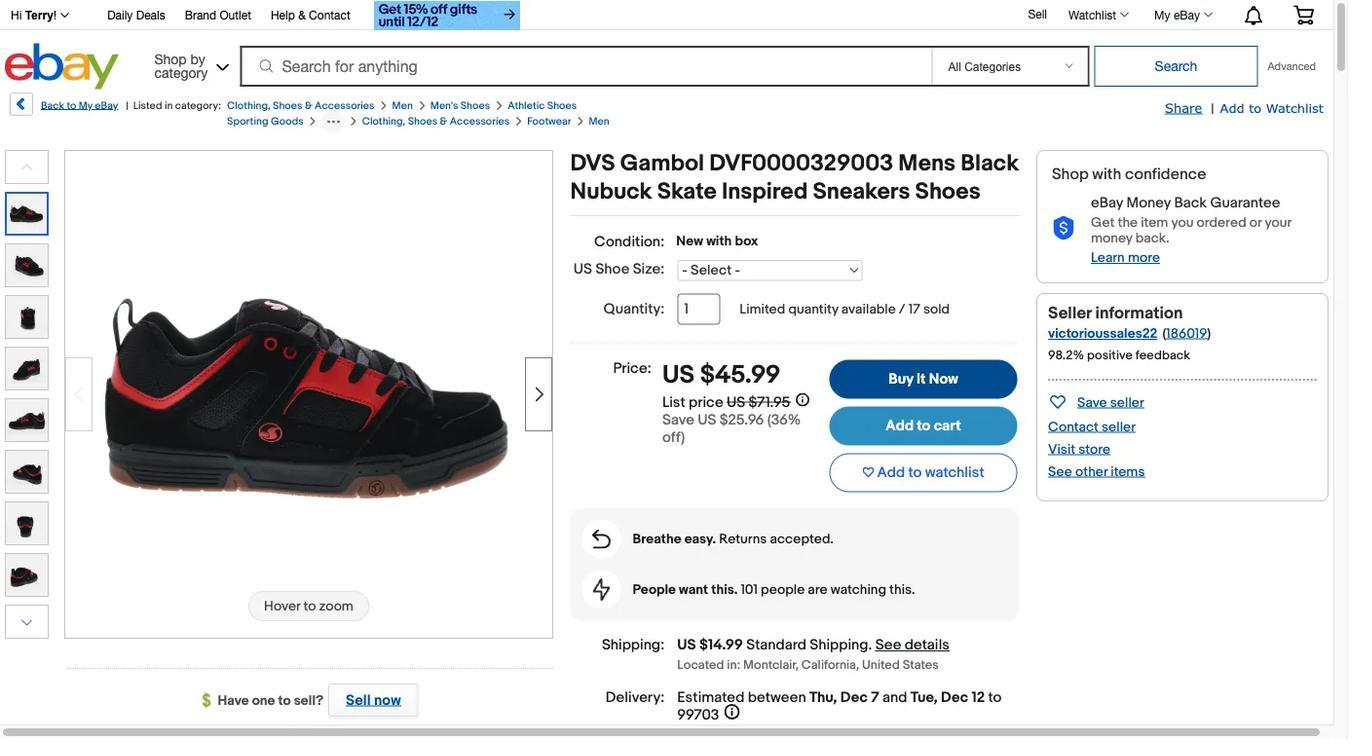 Task type: locate. For each thing, give the bounding box(es) containing it.
feedback
[[1135, 348, 1190, 363]]

1 vertical spatial sell
[[346, 692, 371, 709]]

seller for save
[[1110, 394, 1144, 411]]

shop for shop by category
[[154, 51, 187, 67]]

dec left "7"
[[840, 689, 868, 706]]

0 vertical spatial watchlist
[[1068, 8, 1116, 21]]

save for save seller
[[1077, 394, 1107, 411]]

0 vertical spatial clothing, shoes & accessories
[[227, 99, 375, 112]]

.
[[868, 637, 872, 654]]

1 vertical spatial men
[[589, 115, 609, 128]]

to inside "share | add to watchlist"
[[1249, 100, 1262, 115]]

to inside button
[[908, 464, 922, 482]]

0 horizontal spatial save
[[662, 411, 694, 428]]

1 horizontal spatial clothing,
[[362, 115, 405, 128]]

shop left by
[[154, 51, 187, 67]]

1 vertical spatial see
[[875, 637, 901, 654]]

add right share
[[1220, 100, 1244, 115]]

shoes up goods
[[273, 99, 302, 112]]

the
[[1118, 215, 1138, 231]]

ebay right watchlist link
[[1174, 8, 1200, 21]]

with inside the 'us $45.99' main content
[[706, 233, 732, 249]]

now
[[929, 371, 958, 388]]

shoes for the topmost the clothing, shoes & accessories link
[[273, 99, 302, 112]]

0 vertical spatial my
[[1154, 8, 1170, 21]]

1 vertical spatial &
[[305, 99, 312, 112]]

0 horizontal spatial this.
[[711, 582, 738, 598]]

1 vertical spatial add
[[886, 417, 914, 435]]

tue,
[[910, 689, 938, 706]]

$71.95
[[749, 393, 790, 411]]

0 vertical spatial ebay
[[1174, 8, 1200, 21]]

mens
[[898, 150, 956, 178]]

footwear link
[[527, 115, 571, 128]]

breathe
[[633, 531, 681, 547]]

sell link
[[1019, 7, 1056, 21]]

share
[[1165, 100, 1202, 115]]

quantity:
[[603, 300, 665, 318]]

men left men's
[[392, 99, 413, 112]]

1 horizontal spatial sell
[[1028, 7, 1047, 21]]

outlet
[[220, 8, 251, 22]]

2 vertical spatial &
[[440, 115, 447, 128]]

breathe easy. returns accepted.
[[633, 531, 833, 547]]

between
[[748, 689, 806, 706]]

this.
[[711, 582, 738, 598], [889, 582, 915, 598]]

0 vertical spatial &
[[298, 8, 306, 22]]

this. right watching
[[889, 582, 915, 598]]

shop inside shop by category
[[154, 51, 187, 67]]

you
[[1171, 215, 1194, 231]]

one
[[252, 693, 275, 709]]

shoes
[[273, 99, 302, 112], [460, 99, 490, 112], [547, 99, 577, 112], [408, 115, 437, 128], [915, 178, 981, 206]]

1 vertical spatial contact
[[1048, 419, 1099, 435]]

1 vertical spatial accessories
[[450, 115, 510, 128]]

to left watchlist
[[908, 464, 922, 482]]

with left the box
[[706, 233, 732, 249]]

daily deals link
[[107, 5, 165, 27]]

clothing, up sporting
[[227, 99, 270, 112]]

$25.96
[[720, 411, 764, 428]]

united
[[862, 657, 900, 673]]

clothing, shoes & accessories for bottommost the clothing, shoes & accessories link
[[362, 115, 510, 128]]

1 vertical spatial ebay
[[95, 99, 118, 112]]

contact inside contact seller visit store see other items
[[1048, 419, 1099, 435]]

back up you
[[1174, 194, 1207, 212]]

new
[[676, 233, 703, 249]]

| left listed
[[126, 99, 128, 112]]

0 horizontal spatial see
[[875, 637, 901, 654]]

& down help & contact link
[[305, 99, 312, 112]]

0 horizontal spatial sell
[[346, 692, 371, 709]]

sell
[[1028, 7, 1047, 21], [346, 692, 371, 709]]

clothing, shoes & accessories down men's
[[362, 115, 510, 128]]

0 horizontal spatial accessories
[[315, 99, 375, 112]]

other
[[1075, 464, 1108, 480]]

shoes down men's
[[408, 115, 437, 128]]

shoes inside dvs gambol dvf0000329003 mens black nubuck skate inspired sneakers shoes
[[915, 178, 981, 206]]

advanced
[[1268, 60, 1316, 73]]

0 vertical spatial with
[[1092, 165, 1121, 184]]

shoes right men's
[[460, 99, 490, 112]]

1 vertical spatial clothing,
[[362, 115, 405, 128]]

us left $25.96
[[698, 411, 716, 428]]

see right . at the right bottom of the page
[[875, 637, 901, 654]]

1 vertical spatial back
[[1174, 194, 1207, 212]]

seller inside contact seller visit store see other items
[[1102, 419, 1136, 435]]

0 horizontal spatial my
[[79, 99, 92, 112]]

quantity
[[788, 301, 838, 318]]

your
[[1265, 215, 1291, 231]]

with up "get"
[[1092, 165, 1121, 184]]

picture 8 of 104 image
[[6, 554, 48, 596]]

size
[[633, 260, 660, 278]]

with details__icon image
[[1052, 216, 1075, 241], [592, 529, 611, 549], [593, 578, 610, 601]]

add down add to cart 'link'
[[877, 464, 905, 482]]

0 horizontal spatial ebay
[[95, 99, 118, 112]]

& right "help"
[[298, 8, 306, 22]]

picture 3 of 104 image
[[6, 296, 48, 338]]

seller down save seller
[[1102, 419, 1136, 435]]

us shoe size
[[574, 260, 660, 278]]

$45.99
[[700, 360, 781, 390]]

ebay up "get"
[[1091, 194, 1123, 212]]

shipping
[[810, 637, 868, 654]]

0 horizontal spatial clothing,
[[227, 99, 270, 112]]

us for us $45.99
[[662, 360, 694, 390]]

add inside 'link'
[[886, 417, 914, 435]]

shop by category
[[154, 51, 208, 80]]

contact
[[309, 8, 350, 22], [1048, 419, 1099, 435]]

men link up dvs
[[589, 115, 609, 128]]

shoe
[[595, 260, 630, 278]]

with details__icon image left breathe
[[592, 529, 611, 549]]

0 vertical spatial back
[[41, 99, 64, 112]]

sneakers
[[813, 178, 910, 206]]

limited quantity available / 17 sold
[[740, 301, 950, 318]]

this. left 101
[[711, 582, 738, 598]]

1 horizontal spatial shop
[[1052, 165, 1089, 184]]

accessories for the topmost the clothing, shoes & accessories link
[[315, 99, 375, 112]]

skate
[[657, 178, 717, 206]]

0 horizontal spatial with
[[706, 233, 732, 249]]

0 horizontal spatial men link
[[392, 99, 413, 112]]

us for us shoe size
[[574, 260, 592, 278]]

0 vertical spatial seller
[[1110, 394, 1144, 411]]

1 vertical spatial with details__icon image
[[592, 529, 611, 549]]

ebay
[[1174, 8, 1200, 21], [95, 99, 118, 112], [1091, 194, 1123, 212]]

1 horizontal spatial dec
[[941, 689, 968, 706]]

or
[[1249, 215, 1262, 231]]

add to watchlist link
[[1220, 99, 1324, 117]]

to right 12
[[988, 689, 1002, 706]]

1 vertical spatial shop
[[1052, 165, 1089, 184]]

add to watchlist
[[877, 464, 984, 482]]

dvf0000329003
[[709, 150, 893, 178]]

share | add to watchlist
[[1165, 100, 1324, 117]]

add down buy
[[886, 417, 914, 435]]

clothing, shoes & accessories up goods
[[227, 99, 375, 112]]

picture 4 of 104 image
[[6, 348, 48, 390]]

with details__icon image for people want this.
[[593, 578, 610, 601]]

watchlist right the sell link
[[1068, 8, 1116, 21]]

us up list
[[662, 360, 694, 390]]

clothing, right goods
[[362, 115, 405, 128]]

men up dvs
[[589, 115, 609, 128]]

| inside "share | add to watchlist"
[[1211, 100, 1214, 117]]

1 vertical spatial men link
[[589, 115, 609, 128]]

see down visit
[[1048, 464, 1072, 480]]

to left cart
[[917, 417, 931, 435]]

1 horizontal spatial save
[[1077, 394, 1107, 411]]

0 vertical spatial contact
[[309, 8, 350, 22]]

1 vertical spatial clothing, shoes & accessories link
[[362, 115, 510, 128]]

my left listed
[[79, 99, 92, 112]]

clothing, for the topmost the clothing, shoes & accessories link
[[227, 99, 270, 112]]

add to cart
[[886, 417, 961, 435]]

contact seller link
[[1048, 419, 1136, 435]]

advanced link
[[1258, 47, 1326, 86]]

watchlist inside "share | add to watchlist"
[[1266, 100, 1324, 115]]

1 this. from the left
[[711, 582, 738, 598]]

shop right black
[[1052, 165, 1089, 184]]

picture 6 of 104 image
[[6, 451, 48, 493]]

1 vertical spatial seller
[[1102, 419, 1136, 435]]

1 vertical spatial my
[[79, 99, 92, 112]]

2 horizontal spatial ebay
[[1174, 8, 1200, 21]]

money
[[1126, 194, 1171, 212]]

2 vertical spatial add
[[877, 464, 905, 482]]

contact right "help"
[[309, 8, 350, 22]]

0 vertical spatial clothing, shoes & accessories link
[[227, 99, 375, 112]]

none submit inside shop by category banner
[[1094, 46, 1258, 87]]

sell now
[[346, 692, 401, 709]]

dec
[[840, 689, 868, 706], [941, 689, 968, 706]]

& down men's
[[440, 115, 447, 128]]

watchlist down advanced link
[[1266, 100, 1324, 115]]

2 vertical spatial ebay
[[1091, 194, 1123, 212]]

dec left 12
[[941, 689, 968, 706]]

shoes right sneakers at the right top of the page
[[915, 178, 981, 206]]

sell inside account navigation
[[1028, 7, 1047, 21]]

contact up visit store link
[[1048, 419, 1099, 435]]

seller
[[1048, 303, 1092, 323]]

save inside button
[[1077, 394, 1107, 411]]

money
[[1091, 230, 1132, 247]]

0 vertical spatial shop
[[154, 51, 187, 67]]

with
[[1092, 165, 1121, 184], [706, 233, 732, 249]]

0 horizontal spatial shop
[[154, 51, 187, 67]]

save inside save us $25.96 (36% off)
[[662, 411, 694, 428]]

to inside "link"
[[67, 99, 76, 112]]

clothing, shoes & accessories link down men's
[[362, 115, 510, 128]]

0 horizontal spatial dec
[[840, 689, 868, 706]]

footwear
[[527, 115, 571, 128]]

0 vertical spatial sell
[[1028, 7, 1047, 21]]

seller information victorioussales22 ( 186019 ) 98.2% positive feedback
[[1048, 303, 1211, 363]]

see inside the 'us $45.99' main content
[[875, 637, 901, 654]]

to down advanced link
[[1249, 100, 1262, 115]]

us up "located"
[[677, 637, 696, 654]]

more
[[1128, 250, 1160, 266]]

0 vertical spatial with details__icon image
[[1052, 216, 1075, 241]]

0 vertical spatial see
[[1048, 464, 1072, 480]]

0 vertical spatial add
[[1220, 100, 1244, 115]]

men link left men's
[[392, 99, 413, 112]]

picture 5 of 104 image
[[6, 399, 48, 441]]

1 horizontal spatial with
[[1092, 165, 1121, 184]]

back down !
[[41, 99, 64, 112]]

back
[[41, 99, 64, 112], [1174, 194, 1207, 212]]

sell left now
[[346, 692, 371, 709]]

sell for sell now
[[346, 692, 371, 709]]

to right one
[[278, 693, 291, 709]]

1 horizontal spatial watchlist
[[1266, 100, 1324, 115]]

shop for shop with confidence
[[1052, 165, 1089, 184]]

list
[[662, 393, 685, 411]]

0 vertical spatial clothing,
[[227, 99, 270, 112]]

1 horizontal spatial back
[[1174, 194, 1207, 212]]

clothing,
[[227, 99, 270, 112], [362, 115, 405, 128]]

add for add to cart
[[886, 417, 914, 435]]

seller up contact seller link in the right of the page
[[1110, 394, 1144, 411]]

ebay inside account navigation
[[1174, 8, 1200, 21]]

store
[[1078, 441, 1110, 458]]

back to my ebay link
[[8, 93, 118, 131]]

None submit
[[1094, 46, 1258, 87]]

thu,
[[809, 689, 837, 706]]

& for bottommost the clothing, shoes & accessories link
[[440, 115, 447, 128]]

details
[[905, 637, 950, 654]]

us
[[574, 260, 592, 278], [662, 360, 694, 390], [727, 393, 745, 411], [698, 411, 716, 428], [677, 637, 696, 654]]

1 vertical spatial with
[[706, 233, 732, 249]]

buy
[[889, 371, 913, 388]]

see details link
[[875, 637, 950, 654]]

clothing, shoes & accessories link up goods
[[227, 99, 375, 112]]

1 horizontal spatial see
[[1048, 464, 1072, 480]]

1 horizontal spatial my
[[1154, 8, 1170, 21]]

1 vertical spatial clothing, shoes & accessories
[[362, 115, 510, 128]]

in:
[[727, 657, 740, 673]]

clothing, for bottommost the clothing, shoes & accessories link
[[362, 115, 405, 128]]

with details__icon image left "get"
[[1052, 216, 1075, 241]]

sporting goods link
[[227, 115, 304, 128]]

0 horizontal spatial back
[[41, 99, 64, 112]]

1 vertical spatial watchlist
[[1266, 100, 1324, 115]]

0 horizontal spatial men
[[392, 99, 413, 112]]

1 horizontal spatial ebay
[[1091, 194, 1123, 212]]

shoes up footwear
[[547, 99, 577, 112]]

add
[[1220, 100, 1244, 115], [886, 417, 914, 435], [877, 464, 905, 482]]

& for the topmost the clothing, shoes & accessories link
[[305, 99, 312, 112]]

montclair,
[[743, 657, 799, 673]]

help & contact
[[271, 8, 350, 22]]

to left listed
[[67, 99, 76, 112]]

add inside button
[[877, 464, 905, 482]]

help & contact link
[[271, 5, 350, 27]]

watchlist
[[925, 464, 984, 482]]

ebay left listed
[[95, 99, 118, 112]]

accessories down men's shoes
[[450, 115, 510, 128]]

people
[[633, 582, 676, 598]]

0 horizontal spatial contact
[[309, 8, 350, 22]]

with details__icon image left people
[[593, 578, 610, 601]]

1 horizontal spatial accessories
[[450, 115, 510, 128]]

0 vertical spatial accessories
[[315, 99, 375, 112]]

2 vertical spatial with details__icon image
[[593, 578, 610, 601]]

with for new
[[706, 233, 732, 249]]

accessories
[[315, 99, 375, 112], [450, 115, 510, 128]]

1 horizontal spatial this.
[[889, 582, 915, 598]]

my right watchlist link
[[1154, 8, 1170, 21]]

us left the shoe
[[574, 260, 592, 278]]

1 horizontal spatial |
[[1211, 100, 1214, 117]]

located in: montclair, california, united states
[[677, 657, 939, 673]]

picture 2 of 104 image
[[6, 244, 48, 286]]

&
[[298, 8, 306, 22], [305, 99, 312, 112], [440, 115, 447, 128]]

1 horizontal spatial men link
[[589, 115, 609, 128]]

| right share 'button' on the top right of page
[[1211, 100, 1214, 117]]

watchlist
[[1068, 8, 1116, 21], [1266, 100, 1324, 115]]

sell left watchlist link
[[1028, 7, 1047, 21]]

1 horizontal spatial contact
[[1048, 419, 1099, 435]]

accessories down help & contact link
[[315, 99, 375, 112]]

help
[[271, 8, 295, 22]]

0 horizontal spatial watchlist
[[1068, 8, 1116, 21]]

seller inside button
[[1110, 394, 1144, 411]]

us $45.99 main content
[[570, 150, 1019, 739]]



Task type: vqa. For each thing, say whether or not it's contained in the screenshot.
the topmost Contact
yes



Task type: describe. For each thing, give the bounding box(es) containing it.
clothing, shoes & accessories for the topmost the clothing, shoes & accessories link
[[227, 99, 375, 112]]

visit store link
[[1048, 441, 1110, 458]]

12
[[972, 689, 985, 706]]

price
[[689, 393, 723, 411]]

Search for anything text field
[[243, 48, 928, 85]]

get an extra 15% off image
[[374, 1, 520, 30]]

want
[[679, 582, 708, 598]]

see inside contact seller visit store see other items
[[1048, 464, 1072, 480]]

)
[[1207, 325, 1211, 342]]

athletic shoes
[[508, 99, 577, 112]]

estimated
[[677, 689, 744, 706]]

contact inside account navigation
[[309, 8, 350, 22]]

daily
[[107, 8, 133, 22]]

dvs
[[570, 150, 615, 178]]

98.2%
[[1048, 348, 1084, 363]]

shoes for bottommost the clothing, shoes & accessories link
[[408, 115, 437, 128]]

positive
[[1087, 348, 1133, 363]]

inspired
[[722, 178, 808, 206]]

your shopping cart image
[[1293, 5, 1315, 25]]

dvs gambol dvf0000329003 mens black nubuck skate inspired sneakers shoes - picture 1 of 104 image
[[65, 230, 552, 555]]

/
[[899, 301, 905, 318]]

add for add to watchlist
[[877, 464, 905, 482]]

seller for contact
[[1102, 419, 1136, 435]]

sporting
[[227, 115, 268, 128]]

available
[[841, 301, 896, 318]]

us inside save us $25.96 (36% off)
[[698, 411, 716, 428]]

and
[[882, 689, 907, 706]]

back to my ebay
[[41, 99, 118, 112]]

athletic
[[508, 99, 545, 112]]

brand
[[185, 8, 216, 22]]

items
[[1111, 464, 1145, 480]]

in
[[165, 99, 173, 112]]

are
[[808, 582, 828, 598]]

with for shop
[[1092, 165, 1121, 184]]

men's shoes link
[[430, 99, 490, 112]]

goods
[[271, 115, 304, 128]]

hi terry !
[[11, 9, 57, 22]]

2 dec from the left
[[941, 689, 968, 706]]

dvs gambol dvf0000329003 mens black nubuck skate inspired sneakers shoes
[[570, 150, 1019, 206]]

shoes for the athletic shoes link
[[547, 99, 577, 112]]

with details__icon image for breathe easy.
[[592, 529, 611, 549]]

2 this. from the left
[[889, 582, 915, 598]]

visit
[[1048, 441, 1075, 458]]

1 horizontal spatial men
[[589, 115, 609, 128]]

ebay inside ebay money back guarantee get the item you ordered or your money back. learn more
[[1091, 194, 1123, 212]]

guarantee
[[1210, 194, 1280, 212]]

buy it now link
[[830, 360, 1017, 399]]

brand outlet
[[185, 8, 251, 22]]

shipping:
[[602, 637, 665, 654]]

standard shipping . see details
[[746, 637, 950, 654]]

delivery:
[[605, 689, 665, 706]]

have one to sell?
[[218, 693, 324, 709]]

99703
[[677, 706, 719, 724]]

sold
[[923, 301, 950, 318]]

victorioussales22
[[1048, 326, 1158, 342]]

men's shoes
[[430, 99, 490, 112]]

box
[[735, 233, 758, 249]]

victorioussales22 link
[[1048, 326, 1158, 342]]

athletic shoes link
[[508, 99, 577, 112]]

california,
[[801, 657, 859, 673]]

us $14.99
[[677, 637, 743, 654]]

shop by category banner
[[0, 0, 1329, 94]]

shoes for the 'men's shoes' link on the top of page
[[460, 99, 490, 112]]

0 horizontal spatial |
[[126, 99, 128, 112]]

(36%
[[767, 411, 801, 428]]

learn more link
[[1091, 250, 1160, 266]]

my inside back to my ebay "link"
[[79, 99, 92, 112]]

black
[[961, 150, 1019, 178]]

my ebay
[[1154, 8, 1200, 21]]

limited
[[740, 301, 785, 318]]

to inside 'link'
[[917, 417, 931, 435]]

information
[[1095, 303, 1183, 323]]

price:
[[613, 360, 652, 377]]

0 vertical spatial men link
[[392, 99, 413, 112]]

save us $25.96 (36% off)
[[662, 411, 801, 446]]

account navigation
[[0, 0, 1329, 33]]

watchlist inside watchlist link
[[1068, 8, 1116, 21]]

condition:
[[594, 233, 665, 251]]

0 vertical spatial men
[[392, 99, 413, 112]]

us down $45.99
[[727, 393, 745, 411]]

dollar sign image
[[202, 693, 218, 709]]

save seller button
[[1048, 391, 1144, 413]]

1 dec from the left
[[840, 689, 868, 706]]

men's
[[430, 99, 458, 112]]

save for save us $25.96 (36% off)
[[662, 411, 694, 428]]

my inside my ebay link
[[1154, 8, 1170, 21]]

to inside estimated between thu, dec 7 and tue, dec 12 to 99703
[[988, 689, 1002, 706]]

back inside "link"
[[41, 99, 64, 112]]

186019 link
[[1166, 325, 1207, 342]]

picture 7 of 104 image
[[6, 503, 48, 544]]

picture 1 of 104 image
[[7, 194, 47, 234]]

watching
[[831, 582, 886, 598]]

back inside ebay money back guarantee get the item you ordered or your money back. learn more
[[1174, 194, 1207, 212]]

back.
[[1135, 230, 1170, 247]]

estimated between thu, dec 7 and tue, dec 12 to 99703
[[677, 689, 1002, 724]]

category:
[[175, 99, 221, 112]]

new with box
[[676, 233, 758, 249]]

ebay inside "link"
[[95, 99, 118, 112]]

us for us $14.99
[[677, 637, 696, 654]]

daily deals
[[107, 8, 165, 22]]

now
[[374, 692, 401, 709]]

sell?
[[294, 693, 324, 709]]

by
[[190, 51, 205, 67]]

it
[[917, 371, 926, 388]]

have
[[218, 693, 249, 709]]

with details__icon image for ebay money back guarantee
[[1052, 216, 1075, 241]]

$14.99
[[699, 637, 743, 654]]

category
[[154, 64, 208, 80]]

!
[[53, 9, 57, 22]]

nubuck
[[570, 178, 652, 206]]

sporting goods
[[227, 115, 304, 128]]

item
[[1141, 215, 1168, 231]]

sell for sell
[[1028, 7, 1047, 21]]

accepted.
[[770, 531, 833, 547]]

gambol
[[620, 150, 704, 178]]

share button
[[1165, 99, 1202, 117]]

Quantity: text field
[[677, 294, 720, 325]]

ordered
[[1197, 215, 1246, 231]]

accessories for bottommost the clothing, shoes & accessories link
[[450, 115, 510, 128]]

& inside account navigation
[[298, 8, 306, 22]]

people want this. 101 people are watching this.
[[633, 582, 915, 598]]

add inside "share | add to watchlist"
[[1220, 100, 1244, 115]]

cart
[[934, 417, 961, 435]]



